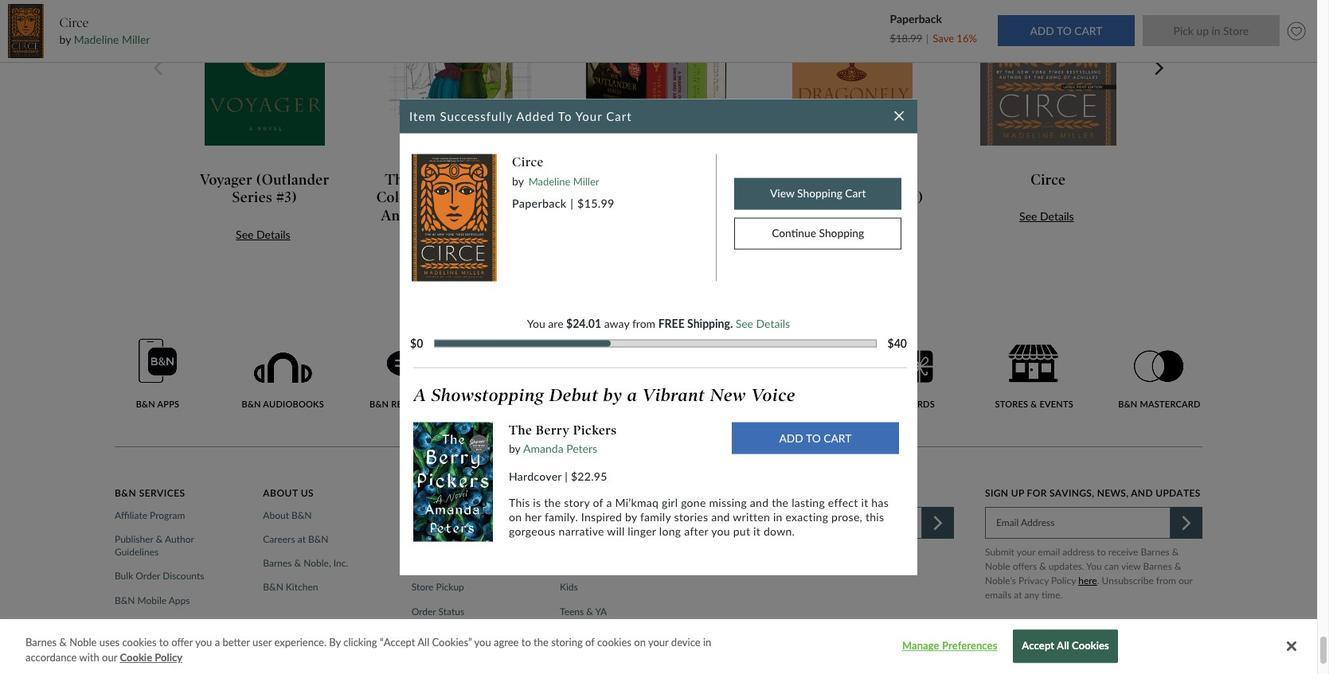 Task type: locate. For each thing, give the bounding box(es) containing it.
0 vertical spatial circe
[[59, 15, 89, 30]]

0 horizontal spatial from
[[632, 317, 656, 331]]

0 vertical spatial from
[[632, 317, 656, 331]]

0 vertical spatial of
[[593, 496, 603, 510]]

1 horizontal spatial on
[[634, 636, 646, 649]]

a inside this is the story of a mi'kmaq girl gone missing and the lasting effect it has on her family. inspired by family stories and written in exacting prose, this gorgeous narrative will linger long after you put it down.
[[606, 496, 612, 510]]

0 horizontal spatial the
[[385, 171, 411, 189]]

details inside circe 'option'
[[1040, 210, 1074, 223]]

see details link down the #3)
[[236, 228, 290, 241]]

1 horizontal spatial order
[[412, 606, 436, 618]]

1 horizontal spatial circe
[[512, 154, 544, 169]]

debut
[[549, 385, 599, 406]]

1 vertical spatial madeline
[[529, 175, 571, 187]]

careers at b&n link
[[263, 534, 333, 547]]

order up product
[[412, 606, 436, 618]]

noble up with
[[69, 636, 97, 649]]

1 vertical spatial miller
[[573, 175, 599, 187]]

1 vertical spatial about
[[263, 510, 289, 522]]

it right put
[[754, 525, 761, 538]]

narrative
[[559, 525, 604, 538]]

you inside this is the story of a mi'kmaq girl gone missing and the lasting effect it has on her family. inspired by family stories and written in exacting prose, this gorgeous narrative will linger long after you put it down.
[[711, 525, 730, 538]]

0 vertical spatial at
[[298, 534, 306, 546]]

and down missing
[[712, 511, 730, 524]]

b&n inside b&n membership link
[[618, 399, 638, 410]]

you left put
[[711, 525, 730, 538]]

series down the amber
[[859, 189, 899, 207]]

paperback down circe by madeline miller
[[512, 197, 567, 210]]

receive
[[1109, 546, 1139, 558]]

mastercard
[[137, 643, 185, 655]]

0 horizontal spatial by
[[329, 636, 341, 649]]

you up here
[[1087, 561, 1102, 573]]

fiction
[[560, 534, 589, 546]]

see details link for circe
[[1020, 210, 1074, 223]]

2 series from the left
[[859, 189, 899, 207]]

see details link inside voyager (outlander series #3) option
[[236, 228, 290, 241]]

mi'kmaq
[[615, 496, 659, 510]]

1 horizontal spatial (outlander
[[782, 189, 855, 207]]

b&n inside about b&n link
[[292, 510, 312, 522]]

order status link
[[412, 606, 469, 619]]

policy down "updates." in the right of the page
[[1052, 575, 1076, 587]]

miller for circe by madeline miller
[[122, 33, 150, 46]]

1 horizontal spatial in
[[773, 511, 783, 524]]

b&n
[[136, 399, 155, 410], [242, 399, 261, 410], [370, 399, 389, 410], [502, 399, 521, 410], [618, 399, 638, 410], [1119, 399, 1138, 410], [115, 487, 136, 499], [292, 510, 312, 522], [308, 534, 329, 546], [263, 582, 283, 594], [115, 595, 135, 607], [115, 619, 135, 631], [115, 643, 135, 655]]

and right the news,
[[1131, 487, 1153, 499]]

1 horizontal spatial your
[[1017, 546, 1036, 558]]

see inside circe 'option'
[[1020, 210, 1037, 223]]

circe inside circe by madeline miller
[[512, 154, 544, 169]]

0 vertical spatial noble
[[985, 561, 1011, 573]]

view details image
[[204, 0, 326, 147], [389, 0, 532, 119], [585, 0, 728, 119], [792, 0, 913, 147], [980, 0, 1117, 147]]

barnes up accordance
[[25, 636, 57, 649]]

& down email
[[1040, 561, 1046, 573]]

it left has
[[861, 496, 869, 510]]

1 horizontal spatial from
[[1157, 575, 1176, 587]]

see inside voyager (outlander series #3) option
[[236, 228, 254, 241]]

5 view details image from the left
[[980, 0, 1117, 147]]

3 view details image from the left
[[585, 0, 728, 119]]

1 horizontal spatial coloring
[[445, 207, 503, 225]]

you left are on the left
[[527, 317, 545, 331]]

to inside submit your email address to receive barnes & noble offers & updates. you can view barnes & noble's privacy policy
[[1097, 546, 1106, 558]]

1 horizontal spatial madeline miller link
[[529, 175, 599, 187]]

for
[[1027, 487, 1047, 499]]

miller inside circe by madeline miller
[[573, 175, 599, 187]]

view details image inside "dragonfly in amber (outlander series #2)" option
[[792, 0, 913, 147]]

details down the #3)
[[256, 228, 290, 241]]

noble, inc.
[[304, 558, 348, 570]]

1 about from the top
[[263, 487, 298, 499]]

all inside barnes & noble uses cookies to offer you a better user experience. by clicking "accept all cookies" you agree to the storing of cookies on your device in accordance with our
[[418, 636, 430, 649]]

about up careers
[[263, 510, 289, 522]]

at inside . unsubscribe from our emails at                         any time.
[[1014, 589, 1022, 601]]

hardcover | $22.95
[[509, 470, 611, 483]]

1 horizontal spatial series
[[859, 189, 899, 207]]

b&n inside b&n reads blog link
[[370, 399, 389, 410]]

you
[[527, 317, 545, 331], [1087, 561, 1102, 573]]

added
[[516, 109, 555, 123]]

of up inspired
[[593, 496, 603, 510]]

membership
[[640, 399, 699, 410]]

$24.01
[[566, 317, 601, 331]]

and
[[1131, 487, 1153, 499], [750, 496, 769, 510], [712, 511, 730, 524]]

address
[[1063, 546, 1095, 558]]

from right away
[[632, 317, 656, 331]]

by right circe image
[[59, 33, 71, 46]]

see details link for voyager (outlander series #3)
[[236, 228, 290, 241]]

b&n inside b&n mastercard link
[[1119, 399, 1138, 410]]

pickup
[[789, 399, 822, 410]]

down.
[[764, 525, 795, 538]]

in inside this is the story of a mi'kmaq girl gone missing and the lasting effect it has on her family. inspired by family stories and written in exacting prose, this gorgeous narrative will linger long after you put it down.
[[773, 511, 783, 524]]

0 horizontal spatial madeline
[[74, 33, 119, 46]]

view details image inside the official outlander coloring book: volume 2: an adult coloring book option
[[389, 0, 532, 119]]

0 vertical spatial the
[[385, 171, 411, 189]]

& left ya on the left bottom
[[586, 606, 593, 618]]

1 vertical spatial shopping
[[819, 226, 865, 240]]

1 horizontal spatial by
[[512, 174, 524, 187]]

item successfully added to your cart dialog
[[400, 99, 918, 576]]

in up down.
[[773, 511, 783, 524]]

can
[[1105, 561, 1119, 573]]

1 horizontal spatial noble
[[985, 561, 1011, 573]]

careers at b&n
[[263, 534, 329, 546]]

b&n for b&n mastercard
[[115, 643, 135, 655]]

b&n apps link
[[115, 338, 201, 410]]

you inside dialog
[[527, 317, 545, 331]]

view details image inside circe 'option'
[[980, 0, 1117, 147]]

see details down adult on the left top of the page
[[432, 246, 486, 259]]

coloring up an
[[377, 189, 435, 207]]

paperback up $18.99
[[890, 12, 942, 26]]

1 vertical spatial noble
[[69, 636, 97, 649]]

see details inside circe 'option'
[[1020, 210, 1074, 223]]

see inside item successfully added to your cart dialog
[[736, 317, 754, 331]]

cookies up cookie
[[122, 636, 157, 649]]

see inside the official outlander coloring book: volume 2: an adult coloring book option
[[432, 246, 450, 259]]

0 vertical spatial paperback
[[890, 12, 942, 26]]

on inside barnes & noble uses cookies to offer you a better user experience. by clicking "accept all cookies" you agree to the storing of cookies on your device in accordance with our
[[634, 636, 646, 649]]

sign
[[985, 487, 1009, 499]]

madeline up 2:
[[529, 175, 571, 187]]

None submit
[[998, 16, 1135, 47], [1143, 16, 1280, 47], [732, 423, 899, 455], [998, 16, 1135, 47], [1143, 16, 1280, 47], [732, 423, 899, 455]]

covid safety link
[[412, 534, 469, 547]]

order inside 'link'
[[412, 606, 436, 618]]

dragonfly
[[787, 171, 852, 189]]

help up center
[[447, 487, 472, 499]]

b&n membership link
[[115, 619, 195, 632]]

see details inside "dragonfly in amber (outlander series #2)" option
[[824, 228, 878, 241]]

of
[[593, 496, 603, 510], [586, 636, 595, 649]]

about for about b&n
[[263, 510, 289, 522]]

details down the official outlander coloring book: volume 2: an adult coloring book link on the left of page
[[452, 246, 486, 259]]

&
[[1031, 399, 1037, 410], [156, 534, 163, 546], [1172, 546, 1179, 558], [294, 558, 301, 570], [1040, 561, 1046, 573], [1175, 561, 1182, 573], [586, 606, 593, 618], [59, 636, 67, 649]]

1 vertical spatial cart
[[845, 186, 866, 200]]

up
[[1011, 487, 1025, 499]]

the for official
[[385, 171, 411, 189]]

linger
[[628, 525, 656, 538]]

0 horizontal spatial (outlander
[[256, 171, 330, 189]]

details for circe
[[1040, 210, 1074, 223]]

the official outlander coloring book: volume 2: an adult coloring book option
[[366, 0, 562, 262]]

and up written
[[750, 496, 769, 510]]

b&n inside b&n kitchen link
[[263, 582, 283, 594]]

details down circe "link"
[[1040, 210, 1074, 223]]

by inside "circe by madeline miller"
[[59, 33, 71, 46]]

by inside this is the story of a mi'kmaq girl gone missing and the lasting effect it has on her family. inspired by family stories and written in exacting prose, this gorgeous narrative will linger long after you put it down.
[[625, 511, 637, 524]]

1 view details image from the left
[[204, 0, 326, 147]]

details inside voyager (outlander series #3) option
[[256, 228, 290, 241]]

see details down the #3)
[[236, 228, 290, 241]]

0 vertical spatial in
[[856, 171, 869, 189]]

b&n for b&n audiobooks
[[242, 399, 261, 410]]

at inside 'link'
[[298, 534, 306, 546]]

1 vertical spatial from
[[1157, 575, 1176, 587]]

the for berry
[[509, 423, 532, 438]]

0 vertical spatial policy
[[1052, 575, 1076, 587]]

the
[[385, 171, 411, 189], [509, 423, 532, 438]]

circe
[[59, 15, 89, 30], [512, 154, 544, 169], [1031, 171, 1066, 189]]

see right shipping
[[736, 317, 754, 331]]

store left pickup
[[412, 582, 434, 594]]

stores & events
[[995, 399, 1074, 410]]

cookies
[[122, 636, 157, 649], [597, 636, 632, 649]]

b&n mobile apps
[[115, 595, 190, 607]]

1 horizontal spatial it
[[861, 496, 869, 510]]

on left the device at the bottom of the page
[[634, 636, 646, 649]]

a left membership at the bottom of the page
[[627, 385, 638, 406]]

1 vertical spatial (outlander
[[782, 189, 855, 207]]

with
[[79, 652, 99, 665]]

shopping for view
[[797, 186, 843, 200]]

voyager (outlander series #3) option
[[170, 0, 366, 262]]

you left agree
[[474, 636, 491, 649]]

0 horizontal spatial madeline miller link
[[74, 33, 150, 46]]

your up offers
[[1017, 546, 1036, 558]]

b&n inside b&n mobile apps link
[[115, 595, 135, 607]]

0 vertical spatial |
[[571, 197, 574, 210]]

b&n for b&n kitchen
[[263, 582, 283, 594]]

services
[[139, 487, 185, 499]]

order right bulk
[[136, 571, 160, 583]]

madeline inside circe by madeline miller
[[529, 175, 571, 187]]

details for dragonfly in amber (outlander series #2)
[[844, 228, 878, 241]]

4 view details image from the left
[[792, 0, 913, 147]]

has
[[872, 496, 889, 510]]

from right the unsubscribe on the right of the page
[[1157, 575, 1176, 587]]

in right the device at the bottom of the page
[[703, 636, 712, 649]]

& down careers at b&n 'link'
[[294, 558, 301, 570]]

1 vertical spatial paperback
[[512, 197, 567, 210]]

voyager
[[200, 171, 253, 189]]

0 horizontal spatial circe
[[59, 15, 89, 30]]

noble inside submit your email address to receive barnes & noble offers & updates. you can view barnes & noble's privacy policy
[[985, 561, 1011, 573]]

guidelines
[[115, 547, 159, 559]]

b&n inside b&n audiobooks link
[[242, 399, 261, 410]]

help center link
[[412, 510, 467, 523]]

paperback for paperback
[[890, 12, 942, 26]]

a left the better
[[215, 636, 220, 649]]

. unsubscribe from our emails at                         any time.
[[985, 575, 1193, 601]]

of right storing on the left bottom of the page
[[586, 636, 595, 649]]

1 horizontal spatial madeline
[[529, 175, 571, 187]]

details inside item successfully added to your cart dialog
[[756, 317, 790, 331]]

publisher & author guidelines
[[115, 534, 194, 559]]

0 horizontal spatial in
[[703, 636, 712, 649]]

store up exacting
[[772, 487, 804, 499]]

| for madeline
[[571, 197, 574, 210]]

cart
[[606, 109, 632, 123], [845, 186, 866, 200]]

stores & events link
[[992, 345, 1078, 410]]

the up an
[[385, 171, 411, 189]]

see inside "dragonfly in amber (outlander series #2)" option
[[824, 228, 842, 241]]

events
[[1040, 399, 1074, 410]]

b&n inside b&n mastercard link
[[115, 643, 135, 655]]

1 horizontal spatial you
[[474, 636, 491, 649]]

see down circe "link"
[[1020, 210, 1037, 223]]

1 vertical spatial the
[[509, 423, 532, 438]]

by up volume
[[512, 174, 524, 187]]

0 horizontal spatial policy
[[155, 652, 183, 665]]

0 horizontal spatial order
[[136, 571, 160, 583]]

see down the voyager (outlander series #3) link
[[236, 228, 254, 241]]

1 series from the left
[[232, 189, 273, 207]]

1 vertical spatial |
[[565, 470, 568, 483]]

| left $15.99
[[571, 197, 574, 210]]

publisher
[[115, 534, 153, 546]]

about b&n link
[[263, 510, 317, 523]]

about up about b&n
[[263, 487, 298, 499]]

& right receive
[[1172, 546, 1179, 558]]

0 vertical spatial cart
[[606, 109, 632, 123]]

news,
[[1097, 487, 1129, 499]]

her
[[525, 511, 542, 524]]

see details link down adult on the left top of the page
[[432, 246, 486, 259]]

shopping for continue
[[819, 226, 865, 240]]

circe inside "circe by madeline miller"
[[59, 15, 89, 30]]

(outlander down dragonfly at the right top of the page
[[782, 189, 855, 207]]

"accept
[[380, 636, 415, 649]]

1 horizontal spatial .
[[1097, 575, 1100, 587]]

all inside button
[[1057, 640, 1070, 653]]

details inside the official outlander coloring book: volume 2: an adult coloring book option
[[452, 246, 486, 259]]

a right find
[[763, 487, 770, 499]]

0 horizontal spatial our
[[102, 652, 117, 665]]

from inside item successfully added to your cart dialog
[[632, 317, 656, 331]]

see details inside the official outlander coloring book: volume 2: an adult coloring book option
[[432, 246, 486, 259]]

you right the offer
[[195, 636, 212, 649]]

the inside the official outlander coloring book: volume 2: an adult coloring book
[[385, 171, 411, 189]]

1 horizontal spatial you
[[1087, 561, 1102, 573]]

barnes down careers
[[263, 558, 292, 570]]

madeline miller link
[[74, 33, 150, 46], [529, 175, 599, 187]]

noble down submit
[[985, 561, 1011, 573]]

audiobooks
[[263, 399, 324, 410]]

(outlander up the #3)
[[256, 171, 330, 189]]

manage
[[902, 640, 940, 653]]

1 vertical spatial policy
[[155, 652, 183, 665]]

b&n for b&n reads blog
[[370, 399, 389, 410]]

coloring
[[377, 189, 435, 207], [445, 207, 503, 225]]

pickers
[[573, 423, 617, 438]]

& up accordance
[[59, 636, 67, 649]]

teens & ya
[[560, 606, 607, 618]]

noble
[[985, 561, 1011, 573], [69, 636, 97, 649]]

0 vertical spatial our
[[1179, 575, 1193, 587]]

on down "this"
[[509, 511, 522, 524]]

by left clicking at the bottom left of the page
[[329, 636, 341, 649]]

paperback inside item successfully added to your cart dialog
[[512, 197, 567, 210]]

see details link inside the official outlander coloring book: volume 2: an adult coloring book option
[[432, 246, 486, 259]]

a up inspired
[[606, 496, 612, 510]]

all right accept
[[1057, 640, 1070, 653]]

| for pickers
[[565, 470, 568, 483]]

our right the unsubscribe on the right of the page
[[1179, 575, 1193, 587]]

see details inside voyager (outlander series #3) option
[[236, 228, 290, 241]]

your inside barnes & noble uses cookies to offer you a better user experience. by clicking "accept all cookies" you agree to the storing of cookies on your device in accordance with our
[[648, 636, 669, 649]]

dragonfly in amber (outlander series #2)
[[782, 171, 924, 207]]

& left the author
[[156, 534, 163, 546]]

|
[[571, 197, 574, 210], [565, 470, 568, 483]]

1 vertical spatial by
[[329, 636, 341, 649]]

view details image inside voyager (outlander series #3) option
[[204, 0, 326, 147]]

at right emails
[[1014, 589, 1022, 601]]

1 vertical spatial of
[[586, 636, 595, 649]]

by left amanda
[[509, 442, 521, 456]]

0 horizontal spatial on
[[509, 511, 522, 524]]

| left $22.95
[[565, 470, 568, 483]]

details inside "dragonfly in amber (outlander series #2)" option
[[844, 228, 878, 241]]

in inside barnes & noble uses cookies to offer you a better user experience. by clicking "accept all cookies" you agree to the storing of cookies on your device in accordance with our
[[703, 636, 712, 649]]

1 horizontal spatial policy
[[1052, 575, 1076, 587]]

miller
[[122, 33, 150, 46], [573, 175, 599, 187]]

bulk order discounts link
[[115, 571, 209, 584]]

2 vertical spatial in
[[703, 636, 712, 649]]

b&n audiobooks link
[[240, 352, 326, 410]]

1 horizontal spatial the
[[509, 423, 532, 438]]

1 vertical spatial .
[[1097, 575, 1100, 587]]

1 horizontal spatial |
[[571, 197, 574, 210]]

madeline
[[74, 33, 119, 46], [529, 175, 571, 187]]

1 vertical spatial you
[[1087, 561, 1102, 573]]

manage preferences button
[[900, 631, 1000, 663]]

store
[[758, 399, 787, 410]]

1 horizontal spatial all
[[1057, 640, 1070, 653]]

your left the device at the bottom of the page
[[648, 636, 669, 649]]

the inside the berry pickers by amanda peters
[[509, 423, 532, 438]]

series down voyager
[[232, 189, 273, 207]]

see details down dragonfly in amber (outlander series #2) link
[[824, 228, 878, 241]]

2 cookies from the left
[[597, 636, 632, 649]]

1 vertical spatial help
[[412, 510, 431, 522]]

1 vertical spatial our
[[102, 652, 117, 665]]

0 horizontal spatial you
[[527, 317, 545, 331]]

see details link inside circe 'option'
[[1020, 210, 1074, 223]]

status
[[439, 606, 465, 618]]

see details for voyager (outlander series #3)
[[236, 228, 290, 241]]

policy down the offer
[[155, 652, 183, 665]]

0 horizontal spatial you
[[195, 636, 212, 649]]

see details link down dragonfly in amber (outlander series #2) link
[[824, 228, 878, 241]]

in left the amber
[[856, 171, 869, 189]]

outlander volumes 5-8 (4-book boxed set): the fiery cross, a breath of snow and ashes, an echo in the bone, written in my own heart's blood option
[[562, 0, 758, 262]]

0 horizontal spatial paperback
[[512, 197, 567, 210]]

2 horizontal spatial in
[[856, 171, 869, 189]]

new
[[710, 385, 747, 406]]

1 vertical spatial your
[[648, 636, 669, 649]]

in inside dragonfly in amber (outlander series #2)
[[856, 171, 869, 189]]

miller inside "circe by madeline miller"
[[122, 33, 150, 46]]

to down membership
[[159, 636, 169, 649]]

coloring down book:
[[445, 207, 503, 225]]

kids link
[[560, 582, 583, 595]]

to right agree
[[522, 636, 531, 649]]

about
[[263, 487, 298, 499], [263, 510, 289, 522]]

shopping inside 'button'
[[819, 226, 865, 240]]

policy inside cookie policy link
[[155, 652, 183, 665]]

the left storing on the left bottom of the page
[[534, 636, 549, 649]]

see details down circe "link"
[[1020, 210, 1074, 223]]

b&n for b&n membership
[[618, 399, 638, 410]]

madeline right circe image
[[74, 33, 119, 46]]

0 horizontal spatial miller
[[122, 33, 150, 46]]

madeline inside "circe by madeline miller"
[[74, 33, 119, 46]]

b&n inside careers at b&n 'link'
[[308, 534, 329, 546]]

family
[[640, 511, 671, 524]]

b&n inside b&n membership link
[[115, 619, 135, 631]]

0 vertical spatial (outlander
[[256, 171, 330, 189]]

2 view details image from the left
[[389, 0, 532, 119]]

b&n inside b&n podcast link
[[502, 399, 521, 410]]

view details image for dragonfly
[[792, 0, 913, 147]]

1 horizontal spatial store
[[772, 487, 804, 499]]

0 vertical spatial .
[[730, 317, 733, 331]]

from inside . unsubscribe from our emails at                         any time.
[[1157, 575, 1176, 587]]

see right continue
[[824, 228, 842, 241]]

0 horizontal spatial store
[[412, 582, 434, 594]]

help inside 'link'
[[412, 510, 431, 522]]

unsubscribe
[[1102, 575, 1154, 587]]

away
[[604, 317, 630, 331]]

0 horizontal spatial |
[[565, 470, 568, 483]]

circe by madeline miller
[[512, 154, 599, 187]]

2 about from the top
[[263, 510, 289, 522]]

our down uses
[[102, 652, 117, 665]]

0 vertical spatial on
[[509, 511, 522, 524]]

0 vertical spatial by
[[512, 174, 524, 187]]

see details link down circe "link"
[[1020, 210, 1074, 223]]

offers
[[1013, 561, 1037, 573]]

circe option
[[954, 0, 1150, 262]]

privacy alert dialog
[[0, 620, 1318, 675]]

0 vertical spatial shopping
[[797, 186, 843, 200]]

view details image for voyager
[[204, 0, 326, 147]]

to up can
[[1097, 546, 1106, 558]]

cookies down ya on the left bottom
[[597, 636, 632, 649]]

0 horizontal spatial all
[[418, 636, 430, 649]]

by inside circe by madeline miller
[[512, 174, 524, 187]]

. inside . unsubscribe from our emails at                         any time.
[[1097, 575, 1100, 587]]

by inside barnes & noble uses cookies to offer you a better user experience. by clicking "accept all cookies" you agree to the storing of cookies on your device in accordance with our
[[329, 636, 341, 649]]

all right "accept
[[418, 636, 430, 649]]

at right careers
[[298, 534, 306, 546]]

in
[[856, 171, 869, 189], [773, 511, 783, 524], [703, 636, 712, 649]]

0 vertical spatial help
[[447, 487, 472, 499]]

policy inside submit your email address to receive barnes & noble offers & updates. you can view barnes & noble's privacy policy
[[1052, 575, 1076, 587]]

0 vertical spatial your
[[1017, 546, 1036, 558]]

1 horizontal spatial cart
[[845, 186, 866, 200]]

circe inside circe "link"
[[1031, 171, 1066, 189]]

b&n inside b&n apps link
[[136, 399, 155, 410]]

help down quick on the left
[[412, 510, 431, 522]]

0 horizontal spatial cookies
[[122, 636, 157, 649]]

& inside publisher & author guidelines
[[156, 534, 163, 546]]

0 horizontal spatial it
[[754, 525, 761, 538]]

1 vertical spatial in
[[773, 511, 783, 524]]

details up in store pickup link
[[756, 317, 790, 331]]

1 vertical spatial it
[[754, 525, 761, 538]]

0 horizontal spatial noble
[[69, 636, 97, 649]]

.
[[730, 317, 733, 331], [1097, 575, 1100, 587]]

order
[[136, 571, 160, 583], [412, 606, 436, 618]]

see down adult on the left top of the page
[[432, 246, 450, 259]]

1 vertical spatial madeline miller link
[[529, 175, 599, 187]]

0 horizontal spatial your
[[648, 636, 669, 649]]

1 vertical spatial on
[[634, 636, 646, 649]]

missing
[[709, 496, 747, 510]]

barnes & noble, inc.
[[263, 558, 348, 570]]

affiliate program link
[[115, 510, 190, 523]]

by down mi'kmaq
[[625, 511, 637, 524]]



Task type: describe. For each thing, give the bounding box(es) containing it.
publisher & author guidelines link
[[115, 534, 242, 560]]

barnes inside barnes & noble uses cookies to offer you a better user experience. by clicking "accept all cookies" you agree to the storing of cookies on your device in accordance with our
[[25, 636, 57, 649]]

0 vertical spatial order
[[136, 571, 160, 583]]

circe link
[[964, 171, 1133, 189]]

amber
[[873, 171, 918, 189]]

see details link up in store pickup link
[[736, 317, 790, 331]]

voyager (outlander series #3)
[[200, 171, 330, 207]]

fiction link
[[560, 534, 594, 547]]

voice
[[751, 385, 796, 406]]

story
[[564, 496, 590, 510]]

you inside submit your email address to receive barnes & noble offers & updates. you can view barnes & noble's privacy policy
[[1087, 561, 1102, 573]]

(outlander inside voyager (outlander series #3)
[[256, 171, 330, 189]]

(outlander inside dragonfly in amber (outlander series #2)
[[782, 189, 855, 207]]

the right the is at the bottom left of the page
[[544, 496, 561, 510]]

see details for the official outlander coloring book: volume 2: an adult coloring book
[[432, 246, 486, 259]]

kitchen
[[286, 582, 318, 594]]

prose,
[[832, 511, 863, 524]]

stores
[[995, 399, 1029, 410]]

book:
[[439, 189, 476, 207]]

see for circe
[[1020, 210, 1037, 223]]

0 horizontal spatial coloring
[[377, 189, 435, 207]]

of inside barnes & noble uses cookies to offer you a better user experience. by clicking "accept all cookies" you agree to the storing of cookies on your device in accordance with our
[[586, 636, 595, 649]]

0 horizontal spatial cart
[[606, 109, 632, 123]]

series inside voyager (outlander series #3)
[[232, 189, 273, 207]]

item
[[409, 109, 436, 123]]

b&n for b&n mobile apps
[[115, 595, 135, 607]]

circe by madeline miller
[[59, 15, 150, 46]]

showstopping
[[431, 385, 545, 406]]

ebooks link
[[560, 630, 596, 643]]

will
[[607, 525, 625, 538]]

view shopping cart
[[770, 186, 866, 200]]

b&n mastercard link
[[1117, 351, 1203, 410]]

see for dragonfly in amber (outlander series #2)
[[824, 228, 842, 241]]

a inside barnes & noble uses cookies to offer you a better user experience. by clicking "accept all cookies" you agree to the storing of cookies on your device in accordance with our
[[215, 636, 220, 649]]

cookie policy link
[[120, 651, 183, 667]]

b&n audiobooks
[[242, 399, 324, 410]]

see for voyager (outlander series #3)
[[236, 228, 254, 241]]

a showstopping debut by a vibrant new voice
[[413, 385, 796, 406]]

by inside the berry pickers by amanda peters
[[509, 442, 521, 456]]

paperback for paperback | $15.99
[[512, 197, 567, 210]]

& right stores
[[1031, 399, 1037, 410]]

noble inside barnes & noble uses cookies to offer you a better user experience. by clicking "accept all cookies" you agree to the storing of cookies on your device in accordance with our
[[69, 636, 97, 649]]

the left the lasting
[[772, 496, 789, 510]]

experience.
[[274, 636, 327, 649]]

see details for dragonfly in amber (outlander series #2)
[[824, 228, 878, 241]]

inspired
[[581, 511, 622, 524]]

view details image inside outlander volumes 5-8 (4-book boxed set): the fiery cross, a breath of snow and ashes, an echo in the bone, written in my own heart's blood 'option'
[[585, 0, 728, 119]]

add to wishlist image
[[1284, 18, 1310, 44]]

0 horizontal spatial and
[[712, 511, 730, 524]]

bulk
[[115, 571, 133, 583]]

dragonfly in amber (outlander series #2) link
[[768, 171, 937, 207]]

safety
[[438, 534, 465, 546]]

your
[[576, 109, 603, 123]]

store pickup
[[412, 582, 464, 594]]

& inside barnes & noble uses cookies to offer you a better user experience. by clicking "accept all cookies" you agree to the storing of cookies on your device in accordance with our
[[59, 636, 67, 649]]

written
[[733, 511, 770, 524]]

family.
[[545, 511, 578, 524]]

about b&n
[[263, 510, 312, 522]]

b&n podcast link
[[490, 353, 577, 410]]

about for about us
[[263, 487, 298, 499]]

circe for circe by madeline miller
[[512, 154, 544, 169]]

agree
[[494, 636, 519, 649]]

find a store
[[737, 487, 804, 499]]

2 horizontal spatial and
[[1131, 487, 1153, 499]]

successfully
[[440, 109, 513, 123]]

pickup
[[436, 582, 464, 594]]

see details link for the official outlander coloring book: volume 2: an adult coloring book
[[432, 246, 486, 259]]

covid safety
[[412, 534, 465, 546]]

see details link for dragonfly in amber (outlander series #2)
[[824, 228, 878, 241]]

b&n for b&n services
[[115, 487, 136, 499]]

berry
[[536, 423, 570, 438]]

exacting
[[786, 511, 829, 524]]

our inside barnes & noble uses cookies to offer you a better user experience. by clicking "accept all cookies" you agree to the storing of cookies on your device in accordance with our
[[102, 652, 117, 665]]

b&n membership link
[[616, 351, 702, 410]]

accept all cookies button
[[1013, 631, 1118, 664]]

series inside dragonfly in amber (outlander series #2)
[[859, 189, 899, 207]]

gone
[[681, 496, 706, 510]]

circe for circe by madeline miller
[[59, 15, 89, 30]]

mobile
[[137, 595, 167, 607]]

barnes up view
[[1141, 546, 1170, 558]]

accept all cookies
[[1022, 640, 1110, 653]]

0 vertical spatial it
[[861, 496, 869, 510]]

madeline for circe by madeline miller
[[529, 175, 571, 187]]

author
[[165, 534, 194, 546]]

user
[[253, 636, 272, 649]]

b&n for b&n apps
[[136, 399, 155, 410]]

this is the story of a mi'kmaq girl gone missing and the lasting effect it has on her family. inspired by family stories and written in exacting prose, this gorgeous narrative will linger long after you put it down.
[[509, 496, 889, 538]]

updates
[[1156, 487, 1201, 499]]

after
[[684, 525, 709, 538]]

ebooks
[[560, 630, 591, 642]]

to
[[558, 109, 572, 123]]

0 horizontal spatial to
[[159, 636, 169, 649]]

on inside this is the story of a mi'kmaq girl gone missing and the lasting effect it has on her family. inspired by family stories and written in exacting prose, this gorgeous narrative will linger long after you put it down.
[[509, 511, 522, 524]]

book cover:the berry pickers image
[[413, 423, 493, 542]]

see for the official outlander coloring book: volume 2: an adult coloring book
[[432, 246, 450, 259]]

circe image
[[8, 4, 44, 58]]

long
[[659, 525, 681, 538]]

cookies
[[1072, 640, 1110, 653]]

of inside this is the story of a mi'kmaq girl gone missing and the lasting effect it has on her family. inspired by family stories and written in exacting prose, this gorgeous narrative will linger long after you put it down.
[[593, 496, 603, 510]]

emails
[[985, 589, 1012, 601]]

is
[[533, 496, 541, 510]]

a
[[413, 385, 427, 406]]

books link
[[560, 510, 591, 523]]

continue
[[772, 226, 817, 240]]

miller for circe by madeline miller
[[573, 175, 599, 187]]

store pickup link
[[412, 582, 469, 595]]

. inside item successfully added to your cart dialog
[[730, 317, 733, 331]]

barnes right view
[[1144, 561, 1172, 573]]

this
[[866, 511, 884, 524]]

b&n for b&n membership
[[115, 619, 135, 631]]

view
[[1122, 561, 1141, 573]]

girl
[[662, 496, 678, 510]]

$18.99
[[890, 32, 923, 45]]

dragonfly in amber (outlander series #2) option
[[758, 0, 954, 262]]

madeline for circe by madeline miller
[[74, 33, 119, 46]]

madeline miller link for by
[[529, 175, 599, 187]]

follow
[[986, 648, 1028, 660]]

1 horizontal spatial to
[[522, 636, 531, 649]]

& right view
[[1175, 561, 1182, 573]]

the berry pickers by amanda peters
[[509, 423, 617, 456]]

email
[[1038, 546, 1060, 558]]

b&n for b&n mastercard
[[1119, 399, 1138, 410]]

podcast
[[523, 399, 565, 410]]

our inside . unsubscribe from our emails at                         any time.
[[1179, 575, 1193, 587]]

voyager (outlander series #3) link
[[180, 171, 349, 207]]

teens
[[560, 606, 584, 618]]

your inside submit your email address to receive barnes & noble offers & updates. you can view barnes & noble's privacy policy
[[1017, 546, 1036, 558]]

in store pickup
[[746, 399, 822, 410]]

details for voyager (outlander series #3)
[[256, 228, 290, 241]]

madeline miller link for by
[[74, 33, 150, 46]]

store inside store pickup link
[[412, 582, 434, 594]]

circe for circe
[[1031, 171, 1066, 189]]

1 horizontal spatial and
[[750, 496, 769, 510]]

discounts
[[163, 571, 204, 583]]

the inside barnes & noble uses cookies to offer you a better user experience. by clicking "accept all cookies" you agree to the storing of cookies on your device in accordance with our
[[534, 636, 549, 649]]

b&n for b&n podcast
[[502, 399, 521, 410]]

better
[[223, 636, 250, 649]]

lasting
[[792, 496, 825, 510]]

b&n mobile apps link
[[115, 595, 195, 608]]

product recalls link
[[412, 630, 481, 643]]

gorgeous
[[509, 525, 556, 538]]

b&n membership
[[115, 619, 190, 631]]

see details for circe
[[1020, 210, 1074, 223]]

$0
[[410, 337, 426, 350]]

us
[[301, 487, 314, 499]]

recalls
[[447, 630, 476, 642]]

affiliate program
[[115, 510, 185, 522]]

1 horizontal spatial help
[[447, 487, 472, 499]]

1 cookies from the left
[[122, 636, 157, 649]]

vibrant
[[642, 385, 705, 406]]

view details image for the
[[389, 0, 532, 119]]

details for the official outlander coloring book: volume 2: an adult coloring book
[[452, 246, 486, 259]]

mastercard
[[1140, 399, 1201, 410]]

by right "debut"
[[604, 385, 623, 406]]

quick help
[[412, 487, 472, 499]]



Task type: vqa. For each thing, say whether or not it's contained in the screenshot.
TAMAGOTCHI 'link'
no



